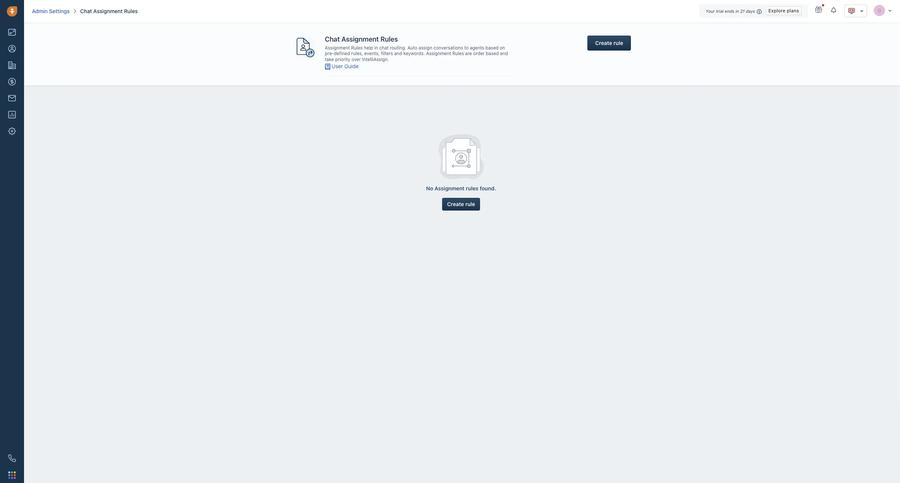 Task type: vqa. For each thing, say whether or not it's contained in the screenshot.
the ends
yes



Task type: describe. For each thing, give the bounding box(es) containing it.
no assignment rules found.
[[426, 185, 496, 192]]

0 vertical spatial based
[[486, 45, 499, 51]]

chat assignment rules assignment rules help in chat routing. auto assign conversations to agents based on pre-defined rules, events, filters and keywords. assignment rules are order based and take priority over intelliassign.
[[325, 35, 508, 62]]

found.
[[480, 185, 496, 192]]

to
[[464, 45, 469, 51]]

admin settings link
[[32, 8, 70, 15]]

1 horizontal spatial in
[[736, 9, 739, 14]]

2 ic_arrow_down image from the left
[[860, 8, 864, 14]]

admin
[[32, 8, 48, 14]]

guide
[[344, 63, 359, 69]]

chat for chat assignment rules assignment rules help in chat routing. auto assign conversations to agents based on pre-defined rules, events, filters and keywords. assignment rules are order based and take priority over intelliassign.
[[325, 35, 340, 43]]

plans
[[787, 8, 799, 13]]

auto
[[408, 45, 417, 51]]

create rule for the "feature image of assignment rules" create rule button
[[595, 40, 623, 46]]

ends
[[725, 9, 735, 14]]

1 ic_arrow_down image from the left
[[888, 8, 892, 13]]

take
[[325, 57, 334, 62]]

user guide link
[[332, 63, 359, 69]]

days
[[746, 9, 755, 14]]

rules,
[[351, 51, 363, 56]]

routing.
[[390, 45, 406, 51]]

agents
[[470, 45, 484, 51]]

missing translation "unavailable" for locale "en-us" image
[[848, 7, 856, 15]]

defined
[[334, 51, 350, 56]]

1 and from the left
[[394, 51, 402, 56]]

trial
[[716, 9, 724, 14]]

explore plans
[[769, 8, 799, 13]]

are
[[465, 51, 472, 56]]

create rule button for the "feature image of assignment rules"
[[588, 36, 631, 51]]

pre-
[[325, 51, 334, 56]]

create for create rule button related to image to indicate that zero results were found
[[447, 201, 464, 207]]

rule for the "feature image of assignment rules" create rule button
[[614, 40, 623, 46]]

help
[[364, 45, 373, 51]]

admin settings
[[32, 8, 70, 14]]

21
[[740, 9, 745, 14]]

create rule button for image to indicate that zero results were found
[[442, 198, 480, 211]]

your trial ends in 21 days
[[706, 9, 755, 14]]

2 and from the left
[[500, 51, 508, 56]]

assignment for chat assignment rules assignment rules help in chat routing. auto assign conversations to agents based on pre-defined rules, events, filters and keywords. assignment rules are order based and take priority over intelliassign.
[[342, 35, 379, 43]]

create for the "feature image of assignment rules" create rule button
[[595, 40, 612, 46]]

assign
[[419, 45, 432, 51]]

rules
[[466, 185, 479, 192]]

order
[[473, 51, 485, 56]]

events,
[[364, 51, 380, 56]]

chat assignment rules
[[80, 8, 138, 14]]



Task type: locate. For each thing, give the bounding box(es) containing it.
user guide
[[332, 63, 359, 69]]

in inside chat assignment rules assignment rules help in chat routing. auto assign conversations to agents based on pre-defined rules, events, filters and keywords. assignment rules are order based and take priority over intelliassign.
[[374, 45, 378, 51]]

create rule
[[595, 40, 623, 46], [447, 201, 475, 207]]

1 horizontal spatial ic_arrow_down image
[[888, 8, 892, 13]]

0 horizontal spatial and
[[394, 51, 402, 56]]

rule for create rule button related to image to indicate that zero results were found
[[465, 201, 475, 207]]

user
[[332, 63, 343, 69]]

chat for chat assignment rules
[[80, 8, 92, 14]]

1 horizontal spatial and
[[500, 51, 508, 56]]

create rule for create rule button related to image to indicate that zero results were found
[[447, 201, 475, 207]]

create
[[595, 40, 612, 46], [447, 201, 464, 207]]

1 horizontal spatial create
[[595, 40, 612, 46]]

chat
[[80, 8, 92, 14], [325, 35, 340, 43]]

feature image of assignment rules image
[[293, 36, 317, 60]]

ic_arrow_down image
[[888, 8, 892, 13], [860, 8, 864, 14]]

0 vertical spatial chat
[[80, 8, 92, 14]]

0 horizontal spatial in
[[374, 45, 378, 51]]

assignment for no assignment rules found.
[[435, 185, 465, 192]]

assignment
[[93, 8, 123, 14], [342, 35, 379, 43], [325, 45, 350, 51], [426, 51, 451, 56], [435, 185, 465, 192]]

chat up pre-
[[325, 35, 340, 43]]

0 horizontal spatial chat
[[80, 8, 92, 14]]

based
[[486, 45, 499, 51], [486, 51, 499, 56]]

0 horizontal spatial create rule button
[[442, 198, 480, 211]]

based right order
[[486, 51, 499, 56]]

your
[[706, 9, 715, 14]]

1 vertical spatial create rule button
[[442, 198, 480, 211]]

conversations
[[434, 45, 463, 51]]

0 vertical spatial rule
[[614, 40, 623, 46]]

1 vertical spatial create
[[447, 201, 464, 207]]

in left 21
[[736, 9, 739, 14]]

rules
[[124, 8, 138, 14], [381, 35, 398, 43], [351, 45, 363, 51], [452, 51, 464, 56]]

no
[[426, 185, 433, 192]]

0 horizontal spatial ic_arrow_down image
[[860, 8, 864, 14]]

ic_info_icon image
[[757, 8, 762, 15]]

on
[[500, 45, 505, 51]]

explore plans button
[[766, 6, 802, 15]]

in
[[736, 9, 739, 14], [374, 45, 378, 51]]

freshworks switcher image
[[8, 472, 16, 480]]

create rule button
[[588, 36, 631, 51], [442, 198, 480, 211]]

over
[[352, 57, 361, 62]]

and down routing.
[[394, 51, 402, 56]]

1 horizontal spatial create rule button
[[588, 36, 631, 51]]

assignment for chat assignment rules
[[93, 8, 123, 14]]

1 vertical spatial create rule
[[447, 201, 475, 207]]

0 vertical spatial create rule button
[[588, 36, 631, 51]]

image to indicate that zero results were found image
[[439, 134, 484, 179]]

and
[[394, 51, 402, 56], [500, 51, 508, 56]]

0 vertical spatial create rule
[[595, 40, 623, 46]]

filters
[[381, 51, 393, 56]]

intelliassign.
[[362, 57, 389, 62]]

rule
[[614, 40, 623, 46], [465, 201, 475, 207]]

phone image
[[8, 455, 16, 463]]

bell regular image
[[831, 7, 837, 14]]

1 vertical spatial chat
[[325, 35, 340, 43]]

and down on
[[500, 51, 508, 56]]

chat inside chat assignment rules assignment rules help in chat routing. auto assign conversations to agents based on pre-defined rules, events, filters and keywords. assignment rules are order based and take priority over intelliassign.
[[325, 35, 340, 43]]

keywords.
[[404, 51, 425, 56]]

phone element
[[5, 452, 20, 467]]

1 horizontal spatial chat
[[325, 35, 340, 43]]

settings
[[49, 8, 70, 14]]

1 vertical spatial rule
[[465, 201, 475, 207]]

in up events,
[[374, 45, 378, 51]]

0 horizontal spatial rule
[[465, 201, 475, 207]]

1 horizontal spatial rule
[[614, 40, 623, 46]]

chat right settings
[[80, 8, 92, 14]]

1 vertical spatial based
[[486, 51, 499, 56]]

0 horizontal spatial create
[[447, 201, 464, 207]]

chat
[[379, 45, 389, 51]]

explore
[[769, 8, 786, 13]]

1 horizontal spatial create rule
[[595, 40, 623, 46]]

0 vertical spatial in
[[736, 9, 739, 14]]

priority
[[335, 57, 350, 62]]

based left on
[[486, 45, 499, 51]]

0 horizontal spatial create rule
[[447, 201, 475, 207]]

1 vertical spatial in
[[374, 45, 378, 51]]

0 vertical spatial create
[[595, 40, 612, 46]]



